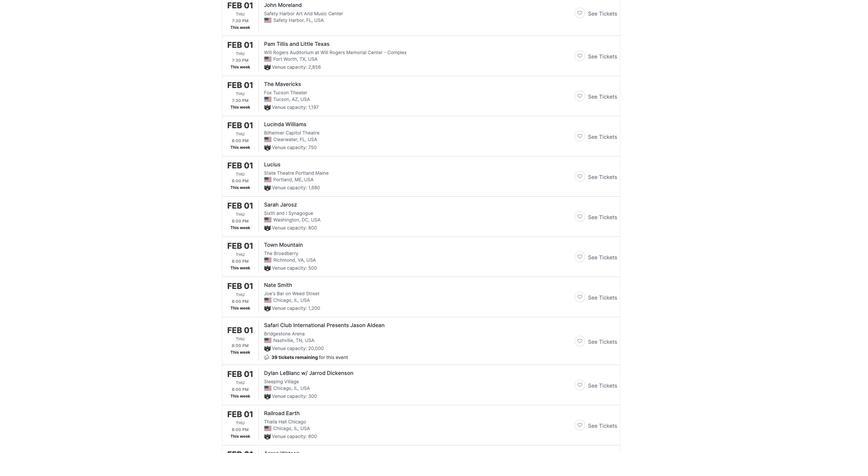 Task type: locate. For each thing, give the bounding box(es) containing it.
venue down tucson,
[[272, 104, 286, 110]]

pm for dylan leblanc w/ jarrod dickenson
[[243, 387, 249, 392]]

chicago, down bar
[[274, 297, 293, 303]]

portland
[[296, 170, 314, 176]]

11 see from the top
[[589, 423, 598, 429]]

this for lucinda
[[231, 145, 239, 150]]

800 for sarah jarosz
[[309, 225, 317, 231]]

01 left sixth
[[244, 201, 254, 211]]

0 vertical spatial theatre
[[303, 130, 320, 136]]

us national flag image left fort
[[264, 57, 272, 62]]

pm for safari club international presents jason aldean
[[243, 343, 249, 348]]

will rogers auditorium at will rogers memorial center - complex
[[264, 50, 407, 55]]

usa up 750
[[308, 137, 318, 142]]

7:30 for john moreland
[[232, 18, 241, 23]]

usa down chicago
[[301, 426, 310, 431]]

7:30
[[232, 18, 241, 23], [232, 58, 241, 63], [232, 98, 241, 103]]

7 01 from the top
[[244, 241, 254, 251]]

capacity: down chicago
[[287, 434, 307, 439]]

az,
[[292, 96, 299, 102]]

tucson
[[273, 90, 289, 95]]

7:30 for pam tillis and little texas
[[232, 58, 241, 63]]

1 venue capacity: 800 from the top
[[272, 225, 317, 231]]

20,000
[[309, 346, 324, 351]]

center left -
[[368, 50, 383, 55]]

1 see from the top
[[589, 10, 598, 17]]

1 thu from the top
[[236, 12, 245, 17]]

feb 01 thu 7:30 pm this week left fox
[[228, 80, 254, 110]]

week for sarah
[[240, 225, 250, 230]]

capacity: for earth
[[287, 434, 307, 439]]

usa down weed
[[301, 297, 310, 303]]

9 this from the top
[[231, 350, 239, 355]]

1 vertical spatial center
[[368, 50, 383, 55]]

chicago, down hall
[[274, 426, 293, 431]]

11 this from the top
[[231, 434, 239, 439]]

2 the from the top
[[264, 251, 273, 256]]

us national flag image for pam tillis and little texas
[[264, 57, 272, 62]]

01 left town
[[244, 241, 254, 251]]

10 venue from the top
[[272, 434, 286, 439]]

1 7:30 from the top
[[232, 18, 241, 23]]

center right music
[[329, 11, 344, 16]]

feb for nate smith
[[228, 281, 242, 291]]

il,
[[294, 297, 299, 303], [294, 385, 299, 391], [294, 426, 299, 431]]

8 8:00 from the top
[[232, 427, 241, 432]]

capacity: for williams
[[287, 145, 307, 150]]

1 vertical spatial fl,
[[300, 137, 307, 142]]

2 venue from the top
[[272, 104, 286, 110]]

3 tickets from the top
[[600, 93, 618, 100]]

1 horizontal spatial will
[[321, 50, 329, 55]]

01 left state
[[244, 161, 254, 170]]

pm for lucinda williams
[[243, 138, 249, 143]]

usa down portland
[[304, 177, 314, 182]]

8 week from the top
[[240, 306, 250, 311]]

thu for nate smith
[[236, 292, 245, 297]]

broadberry
[[274, 251, 299, 256]]

safety down harbor
[[274, 17, 288, 23]]

us national flag image down sixth
[[264, 217, 272, 223]]

see
[[589, 10, 598, 17], [589, 53, 598, 60], [589, 93, 598, 100], [589, 134, 598, 140], [589, 174, 598, 180], [589, 214, 598, 221], [589, 254, 598, 261], [589, 294, 598, 301], [589, 338, 598, 345], [589, 382, 598, 389], [589, 423, 598, 429]]

1 horizontal spatial rogers
[[330, 50, 345, 55]]

usa
[[315, 17, 324, 23], [308, 56, 318, 62], [301, 96, 310, 102], [308, 137, 318, 142], [304, 177, 314, 182], [311, 217, 321, 223], [307, 257, 316, 263], [301, 297, 310, 303], [305, 338, 315, 343], [301, 385, 310, 391], [301, 426, 310, 431]]

4 week from the top
[[240, 145, 250, 150]]

8 capacity: from the top
[[287, 346, 307, 351]]

capacity: down fort worth, tx, usa
[[287, 64, 307, 70]]

usa up 500
[[307, 257, 316, 263]]

usa for sarah jarosz
[[311, 217, 321, 223]]

1 us national flag image from the top
[[264, 137, 272, 142]]

usa for lucinda williams
[[308, 137, 318, 142]]

6 feb from the top
[[228, 201, 242, 211]]

10 see from the top
[[589, 382, 598, 389]]

event
[[336, 355, 348, 360]]

venue down bar
[[272, 305, 286, 311]]

8 01 from the top
[[244, 281, 254, 291]]

01 for pam tillis and little texas
[[244, 40, 254, 50]]

2 week from the top
[[240, 64, 250, 69]]

2 feb 01 thu 7:30 pm this week from the top
[[228, 40, 254, 69]]

0 vertical spatial fl,
[[307, 17, 313, 23]]

on
[[286, 291, 291, 296]]

pam
[[264, 41, 275, 47]]

8:00 for sarah jarosz
[[232, 219, 241, 224]]

1 01 from the top
[[244, 1, 254, 10]]

01 for lucius
[[244, 161, 254, 170]]

usa down theater
[[301, 96, 310, 102]]

rogers
[[273, 50, 289, 55], [330, 50, 345, 55]]

1 vertical spatial il,
[[294, 385, 299, 391]]

fl, down "capitol"
[[300, 137, 307, 142]]

us national flag image down fox
[[264, 97, 272, 102]]

01 left safari
[[244, 325, 254, 335]]

1 feb from the top
[[228, 1, 242, 10]]

0 vertical spatial safety
[[264, 11, 278, 16]]

6 see from the top
[[589, 214, 598, 221]]

01 left lucinda
[[244, 121, 254, 130]]

us national flag image down the joe's
[[264, 298, 272, 303]]

3 week from the top
[[240, 105, 250, 110]]

chicago, for earth
[[274, 426, 293, 431]]

va,
[[298, 257, 305, 263]]

nashville, tn, usa
[[274, 338, 315, 343]]

capacity: for mavericks
[[287, 104, 307, 110]]

capacity: for mountain
[[287, 265, 307, 271]]

fox
[[264, 90, 272, 95]]

usa for the mavericks
[[301, 96, 310, 102]]

memorial
[[347, 50, 367, 55]]

feb 01 thu 7:30 pm this week
[[228, 1, 254, 30], [228, 40, 254, 69], [228, 80, 254, 110]]

portland, me, usa
[[274, 177, 314, 182]]

1 vertical spatial safety
[[274, 17, 288, 23]]

7 feb 01 thu 8:00 pm this week from the top
[[228, 369, 254, 399]]

street
[[306, 291, 320, 296]]

3 thu from the top
[[236, 91, 245, 96]]

1 vertical spatial chicago,
[[274, 385, 293, 391]]

chicago, il, usa down village
[[274, 385, 310, 391]]

feb 01 thu 7:30 pm this week left pam
[[228, 40, 254, 69]]

usa up 300
[[301, 385, 310, 391]]

01 left nate
[[244, 281, 254, 291]]

us national flag image for lucius
[[264, 177, 272, 182]]

01 left fox
[[244, 80, 254, 90]]

capacity: down az,
[[287, 104, 307, 110]]

5 feb from the top
[[228, 161, 242, 170]]

venue capacity: 800 down washington, dc, usa
[[272, 225, 317, 231]]

8 this from the top
[[231, 306, 239, 311]]

500
[[309, 265, 317, 271]]

3 us national flag image from the top
[[264, 217, 272, 223]]

thalia
[[264, 419, 278, 425]]

7 tickets from the top
[[600, 254, 618, 261]]

il, up venue capacity: 300
[[294, 385, 299, 391]]

6 this from the top
[[231, 225, 239, 230]]

capacity: down richmond, va, usa
[[287, 265, 307, 271]]

0 horizontal spatial and
[[277, 210, 285, 216]]

us national flag image down the bilheimer
[[264, 137, 272, 142]]

capacity: down village
[[287, 393, 307, 399]]

9 see tickets from the top
[[589, 338, 618, 345]]

4 feb 01 thu 8:00 pm this week from the top
[[228, 241, 254, 270]]

feb for sarah jarosz
[[228, 201, 242, 211]]

8:00 for dylan leblanc w/ jarrod dickenson
[[232, 387, 241, 392]]

us national flag image down state
[[264, 177, 272, 182]]

10 tickets from the top
[[600, 382, 618, 389]]

01 for nate smith
[[244, 281, 254, 291]]

10 feb from the top
[[228, 369, 242, 379]]

feb
[[228, 1, 242, 10], [228, 40, 242, 50], [228, 80, 242, 90], [228, 121, 242, 130], [228, 161, 242, 170], [228, 201, 242, 211], [228, 241, 242, 251], [228, 281, 242, 291], [228, 325, 242, 335], [228, 369, 242, 379], [228, 410, 242, 419]]

2 chicago, from the top
[[274, 385, 293, 391]]

us national flag image for lucinda williams
[[264, 137, 272, 142]]

2 tickets from the top
[[600, 53, 618, 60]]

01 left dylan
[[244, 369, 254, 379]]

jason
[[351, 322, 366, 329]]

3 capacity: from the top
[[287, 145, 307, 150]]

tickets for pam tillis and little texas
[[600, 53, 618, 60]]

sixth and i synagogue
[[264, 210, 314, 216]]

usa for safari club international presents jason aldean
[[305, 338, 315, 343]]

3 us national flag image from the top
[[264, 97, 272, 102]]

5 us national flag image from the top
[[264, 338, 272, 343]]

venue for nate
[[272, 305, 286, 311]]

week
[[240, 25, 250, 30], [240, 64, 250, 69], [240, 105, 250, 110], [240, 145, 250, 150], [240, 185, 250, 190], [240, 225, 250, 230], [240, 265, 250, 270], [240, 306, 250, 311], [240, 350, 250, 355], [240, 394, 250, 399], [240, 434, 250, 439]]

see for town mountain
[[589, 254, 598, 261]]

this for pam
[[231, 64, 239, 69]]

tickets for safari club international presents jason aldean
[[600, 338, 618, 345]]

town
[[264, 242, 278, 248]]

chicago, il, usa down chicago
[[274, 426, 310, 431]]

thu for lucinda williams
[[236, 132, 245, 137]]

feb 01 thu 8:00 pm this week for town mountain
[[228, 241, 254, 270]]

01 left pam
[[244, 40, 254, 50]]

joe's bar on weed street
[[264, 291, 320, 296]]

1 horizontal spatial theatre
[[303, 130, 320, 136]]

1 feb 01 thu 8:00 pm this week from the top
[[228, 121, 254, 150]]

10 01 from the top
[[244, 369, 254, 379]]

2 capacity: from the top
[[287, 104, 307, 110]]

see for the mavericks
[[589, 93, 598, 100]]

2 thu from the top
[[236, 51, 245, 56]]

4 us national flag image from the top
[[264, 298, 272, 303]]

complex
[[388, 50, 407, 55]]

week for railroad
[[240, 434, 250, 439]]

feb 01 thu 8:00 pm this week for sarah jarosz
[[228, 201, 254, 230]]

see tickets for the mavericks
[[589, 93, 618, 100]]

richmond,
[[274, 257, 297, 263]]

safety down john
[[264, 11, 278, 16]]

9 01 from the top
[[244, 325, 254, 335]]

0 horizontal spatial will
[[264, 50, 272, 55]]

7 capacity: from the top
[[287, 305, 307, 311]]

2 venue capacity: 800 from the top
[[272, 434, 317, 439]]

3 venue from the top
[[272, 145, 286, 150]]

1 the from the top
[[264, 81, 274, 87]]

2 us national flag image from the top
[[264, 57, 272, 62]]

1 week from the top
[[240, 25, 250, 30]]

01
[[244, 1, 254, 10], [244, 40, 254, 50], [244, 80, 254, 90], [244, 121, 254, 130], [244, 161, 254, 170], [244, 201, 254, 211], [244, 241, 254, 251], [244, 281, 254, 291], [244, 325, 254, 335], [244, 369, 254, 379], [244, 410, 254, 419]]

pm for town mountain
[[243, 259, 249, 264]]

venue down washington,
[[272, 225, 286, 231]]

will down pam
[[264, 50, 272, 55]]

capacity: down tn,
[[287, 346, 307, 351]]

capacity:
[[287, 64, 307, 70], [287, 104, 307, 110], [287, 145, 307, 150], [287, 185, 307, 190], [287, 225, 307, 231], [287, 265, 307, 271], [287, 305, 307, 311], [287, 346, 307, 351], [287, 393, 307, 399], [287, 434, 307, 439]]

venue down fort
[[272, 64, 286, 70]]

harbor
[[280, 11, 295, 16]]

11 feb from the top
[[228, 410, 242, 419]]

tucson,
[[274, 96, 291, 102]]

venue down clearwater,
[[272, 145, 286, 150]]

feb 01 thu 7:30 pm this week left john
[[228, 1, 254, 30]]

this for john
[[231, 25, 239, 30]]

portland,
[[274, 177, 294, 182]]

2 vertical spatial chicago,
[[274, 426, 293, 431]]

chicago, down sleeping village
[[274, 385, 293, 391]]

9 see from the top
[[589, 338, 598, 345]]

sarah
[[264, 201, 279, 208]]

il, down chicago
[[294, 426, 299, 431]]

lucinda williams
[[264, 121, 307, 128]]

8:00
[[232, 138, 241, 143], [232, 178, 241, 183], [232, 219, 241, 224], [232, 259, 241, 264], [232, 299, 241, 304], [232, 343, 241, 348], [232, 387, 241, 392], [232, 427, 241, 432]]

8 feb from the top
[[228, 281, 242, 291]]

01 for dylan leblanc w/ jarrod dickenson
[[244, 369, 254, 379]]

1 vertical spatial the
[[264, 251, 273, 256]]

venue capacity: 800
[[272, 225, 317, 231], [272, 434, 317, 439]]

0 vertical spatial feb 01 thu 7:30 pm this week
[[228, 1, 254, 30]]

5 capacity: from the top
[[287, 225, 307, 231]]

venue capacity: 1,200
[[272, 305, 321, 311]]

3 feb 01 thu 8:00 pm this week from the top
[[228, 201, 254, 230]]

us national flag image for john moreland
[[264, 18, 272, 23]]

week for safari
[[240, 350, 250, 355]]

capacity: down me,
[[287, 185, 307, 190]]

us national flag image
[[264, 18, 272, 23], [264, 57, 272, 62], [264, 97, 272, 102], [264, 258, 272, 263], [264, 338, 272, 343]]

6 thu from the top
[[236, 212, 245, 217]]

2 this from the top
[[231, 64, 239, 69]]

1 800 from the top
[[309, 225, 317, 231]]

0 vertical spatial chicago, il, usa
[[274, 297, 310, 303]]

2 01 from the top
[[244, 40, 254, 50]]

6 feb 01 thu 8:00 pm this week from the top
[[228, 325, 254, 355]]

2 vertical spatial il,
[[294, 426, 299, 431]]

5 01 from the top
[[244, 161, 254, 170]]

0 horizontal spatial center
[[329, 11, 344, 16]]

01 for railroad earth
[[244, 410, 254, 419]]

il, down weed
[[294, 297, 299, 303]]

6 tickets from the top
[[600, 214, 618, 221]]

0 vertical spatial il,
[[294, 297, 299, 303]]

11 see tickets from the top
[[589, 423, 618, 429]]

will
[[264, 50, 272, 55], [321, 50, 329, 55]]

auditorium
[[290, 50, 314, 55]]

10 capacity: from the top
[[287, 434, 307, 439]]

us national flag image for railroad earth
[[264, 426, 272, 431]]

1 vertical spatial venue capacity: 800
[[272, 434, 317, 439]]

01 for john moreland
[[244, 1, 254, 10]]

leblanc
[[280, 370, 300, 376]]

railroad earth
[[264, 410, 300, 417]]

week for john
[[240, 25, 250, 30]]

venue capacity: 2,856
[[272, 64, 321, 70]]

4 feb from the top
[[228, 121, 242, 130]]

800
[[309, 225, 317, 231], [309, 434, 317, 439]]

capacity: down washington, dc, usa
[[287, 225, 307, 231]]

thu
[[236, 12, 245, 17], [236, 51, 245, 56], [236, 91, 245, 96], [236, 132, 245, 137], [236, 172, 245, 177], [236, 212, 245, 217], [236, 252, 245, 257], [236, 292, 245, 297], [236, 336, 245, 341], [236, 380, 245, 385], [236, 421, 245, 426]]

2 vertical spatial 7:30
[[232, 98, 241, 103]]

01 for sarah jarosz
[[244, 201, 254, 211]]

venue down portland,
[[272, 185, 286, 190]]

7 see from the top
[[589, 254, 598, 261]]

4 8:00 from the top
[[232, 259, 241, 264]]

see for lucinda williams
[[589, 134, 598, 140]]

9 thu from the top
[[236, 336, 245, 341]]

tickets
[[600, 10, 618, 17], [600, 53, 618, 60], [600, 93, 618, 100], [600, 134, 618, 140], [600, 174, 618, 180], [600, 214, 618, 221], [600, 254, 618, 261], [600, 294, 618, 301], [600, 338, 618, 345], [600, 382, 618, 389], [600, 423, 618, 429]]

thu for sarah jarosz
[[236, 212, 245, 217]]

01 left john
[[244, 1, 254, 10]]

1 chicago, il, usa from the top
[[274, 297, 310, 303]]

venue down hall
[[272, 434, 286, 439]]

1 vertical spatial 7:30
[[232, 58, 241, 63]]

venue for railroad
[[272, 434, 286, 439]]

thu for railroad earth
[[236, 421, 245, 426]]

week for the
[[240, 105, 250, 110]]

01 left thalia
[[244, 410, 254, 419]]

1 us national flag image from the top
[[264, 18, 272, 23]]

0 vertical spatial 800
[[309, 225, 317, 231]]

us national flag image for nate smith
[[264, 298, 272, 303]]

1 vertical spatial chicago, il, usa
[[274, 385, 310, 391]]

us national flag image down 'bridgestone'
[[264, 338, 272, 343]]

2 vertical spatial feb 01 thu 7:30 pm this week
[[228, 80, 254, 110]]

jarosz
[[280, 201, 297, 208]]

us national flag image down the broadberry
[[264, 258, 272, 263]]

us national flag image down john
[[264, 18, 272, 23]]

theatre
[[303, 130, 320, 136], [277, 170, 294, 176]]

feb for lucinda williams
[[228, 121, 242, 130]]

theatre up portland,
[[277, 170, 294, 176]]

and left i in the left of the page
[[277, 210, 285, 216]]

6 8:00 from the top
[[232, 343, 241, 348]]

capacity: down clearwater, fl, usa at the top
[[287, 145, 307, 150]]

rogers left memorial
[[330, 50, 345, 55]]

will right at
[[321, 50, 329, 55]]

2 us national flag image from the top
[[264, 177, 272, 182]]

tn,
[[296, 338, 304, 343]]

0 vertical spatial venue capacity: 800
[[272, 225, 317, 231]]

sixth
[[264, 210, 275, 216]]

capitol
[[286, 130, 301, 136]]

sarah jarosz
[[264, 201, 297, 208]]

il, for earth
[[294, 426, 299, 431]]

0 horizontal spatial rogers
[[273, 50, 289, 55]]

0 vertical spatial the
[[264, 81, 274, 87]]

music
[[314, 11, 327, 16]]

capacity: down weed
[[287, 305, 307, 311]]

fl, down "and"
[[307, 17, 313, 23]]

1,680
[[309, 185, 320, 190]]

tickets for lucius
[[600, 174, 618, 180]]

us national flag image
[[264, 137, 272, 142], [264, 177, 272, 182], [264, 217, 272, 223], [264, 298, 272, 303], [264, 386, 272, 391], [264, 426, 272, 431]]

bilheimer
[[264, 130, 285, 136]]

1 tickets from the top
[[600, 10, 618, 17]]

7 see tickets from the top
[[589, 254, 618, 261]]

theatre up 750
[[303, 130, 320, 136]]

1 vertical spatial feb 01 thu 7:30 pm this week
[[228, 40, 254, 69]]

usa right dc,
[[311, 217, 321, 223]]

rogers up fort
[[273, 50, 289, 55]]

the down town
[[264, 251, 273, 256]]

1 vertical spatial theatre
[[277, 170, 294, 176]]

week for lucinda
[[240, 145, 250, 150]]

bar
[[277, 291, 284, 296]]

0 vertical spatial and
[[290, 41, 299, 47]]

see for john moreland
[[589, 10, 598, 17]]

11 tickets from the top
[[600, 423, 618, 429]]

0 vertical spatial 7:30
[[232, 18, 241, 23]]

6 week from the top
[[240, 225, 250, 230]]

capacity: for smith
[[287, 305, 307, 311]]

2 feb 01 thu 8:00 pm this week from the top
[[228, 161, 254, 190]]

chicago, for leblanc
[[274, 385, 293, 391]]

feb 01 thu 8:00 pm this week for nate smith
[[228, 281, 254, 311]]

see tickets for sarah jarosz
[[589, 214, 618, 221]]

feb for john moreland
[[228, 1, 242, 10]]

and up auditorium
[[290, 41, 299, 47]]

2 see from the top
[[589, 53, 598, 60]]

1 vertical spatial 800
[[309, 434, 317, 439]]

us national flag image for town mountain
[[264, 258, 272, 263]]

2 will from the left
[[321, 50, 329, 55]]

safari
[[264, 322, 279, 329]]

1 feb 01 thu 7:30 pm this week from the top
[[228, 1, 254, 30]]

venue for town
[[272, 265, 286, 271]]

chicago, il, usa down joe's bar on weed street
[[274, 297, 310, 303]]

see for dylan leblanc w/ jarrod dickenson
[[589, 382, 598, 389]]

0 vertical spatial chicago,
[[274, 297, 293, 303]]

9 week from the top
[[240, 350, 250, 355]]

see for safari club international presents jason aldean
[[589, 338, 598, 345]]

9 capacity: from the top
[[287, 393, 307, 399]]

5 see from the top
[[589, 174, 598, 180]]

feb 01 thu 8:00 pm this week
[[228, 121, 254, 150], [228, 161, 254, 190], [228, 201, 254, 230], [228, 241, 254, 270], [228, 281, 254, 311], [228, 325, 254, 355], [228, 369, 254, 399], [228, 410, 254, 439]]

usa right tn,
[[305, 338, 315, 343]]

7 this from the top
[[231, 265, 239, 270]]

venue capacity: 800 down chicago
[[272, 434, 317, 439]]

3 7:30 from the top
[[232, 98, 241, 103]]

us national flag image down thalia
[[264, 426, 272, 431]]

8 see tickets from the top
[[589, 294, 618, 301]]

state theatre portland maine
[[264, 170, 329, 176]]

venue capacity: 500
[[272, 265, 317, 271]]

arena
[[292, 331, 305, 337]]

5 8:00 from the top
[[232, 299, 241, 304]]

2 vertical spatial chicago, il, usa
[[274, 426, 310, 431]]

10 week from the top
[[240, 394, 250, 399]]

center
[[329, 11, 344, 16], [368, 50, 383, 55]]

6 capacity: from the top
[[287, 265, 307, 271]]

this for the
[[231, 105, 239, 110]]

1 horizontal spatial center
[[368, 50, 383, 55]]

venue down nashville,
[[272, 346, 286, 351]]

us national flag image down sleeping on the left bottom
[[264, 386, 272, 391]]

0 vertical spatial center
[[329, 11, 344, 16]]

thu for john moreland
[[236, 12, 245, 17]]

pm for pam tillis and little texas
[[242, 58, 249, 63]]

the
[[264, 81, 274, 87], [264, 251, 273, 256]]

1 see tickets from the top
[[589, 10, 618, 17]]

venue down richmond,
[[272, 265, 286, 271]]

3 see from the top
[[589, 93, 598, 100]]

venue for pam
[[272, 64, 286, 70]]

see tickets for lucinda williams
[[589, 134, 618, 140]]

8:00 for lucinda williams
[[232, 138, 241, 143]]

us national flag image for sarah jarosz
[[264, 217, 272, 223]]

art
[[296, 11, 303, 16]]

venue down sleeping village
[[272, 393, 286, 399]]

4 thu from the top
[[236, 132, 245, 137]]

pm
[[242, 18, 249, 23], [242, 58, 249, 63], [242, 98, 249, 103], [243, 138, 249, 143], [243, 178, 249, 183], [243, 219, 249, 224], [243, 259, 249, 264], [243, 299, 249, 304], [243, 343, 249, 348], [243, 387, 249, 392], [243, 427, 249, 432]]

john
[[264, 2, 277, 8]]

the up fox
[[264, 81, 274, 87]]

9 feb from the top
[[228, 325, 242, 335]]

10 thu from the top
[[236, 380, 245, 385]]

capacity: for leblanc
[[287, 393, 307, 399]]



Task type: vqa. For each thing, say whether or not it's contained in the screenshot.
Venue capacity: 2,856
yes



Task type: describe. For each thing, give the bounding box(es) containing it.
week for town
[[240, 265, 250, 270]]

bridgestone
[[264, 331, 291, 337]]

tickets for sarah jarosz
[[600, 214, 618, 221]]

nate smith
[[264, 282, 292, 288]]

fort
[[274, 56, 283, 62]]

the broadberry
[[264, 251, 299, 256]]

weed
[[293, 291, 305, 296]]

usa for nate smith
[[301, 297, 310, 303]]

safety harbor art and music center
[[264, 11, 344, 16]]

venue capacity: 800 for earth
[[272, 434, 317, 439]]

chicago
[[288, 419, 306, 425]]

and
[[304, 11, 313, 16]]

bilheimer capitol theatre
[[264, 130, 320, 136]]

worth,
[[284, 56, 298, 62]]

little
[[301, 41, 314, 47]]

tickets for nate smith
[[600, 294, 618, 301]]

feb 01 thu 8:00 pm this week for lucius
[[228, 161, 254, 190]]

for
[[319, 355, 325, 360]]

lucinda
[[264, 121, 284, 128]]

thu for lucius
[[236, 172, 245, 177]]

see tickets for nate smith
[[589, 294, 618, 301]]

venue for dylan
[[272, 393, 286, 399]]

1,200
[[309, 305, 321, 311]]

venue capacity: 1,680
[[272, 185, 320, 190]]

clearwater, fl, usa
[[274, 137, 318, 142]]

fort worth, tx, usa
[[274, 56, 318, 62]]

5 this from the top
[[231, 185, 239, 190]]

safety harbor, fl, usa
[[274, 17, 324, 23]]

39 tickets remaining for this event
[[272, 355, 348, 360]]

thalia hall chicago
[[264, 419, 306, 425]]

railroad
[[264, 410, 285, 417]]

chicago, for smith
[[274, 297, 293, 303]]

nate
[[264, 282, 276, 288]]

0 horizontal spatial theatre
[[277, 170, 294, 176]]

see tickets for town mountain
[[589, 254, 618, 261]]

mavericks
[[276, 81, 301, 87]]

this for nate
[[231, 306, 239, 311]]

see tickets for railroad earth
[[589, 423, 618, 429]]

pm for the mavericks
[[242, 98, 249, 103]]

800 for railroad earth
[[309, 434, 317, 439]]

venue for the
[[272, 104, 286, 110]]

tickets for dylan leblanc w/ jarrod dickenson
[[600, 382, 618, 389]]

1 horizontal spatial and
[[290, 41, 299, 47]]

usa down music
[[315, 17, 324, 23]]

tucson, az, usa
[[274, 96, 310, 102]]

usa for railroad earth
[[301, 426, 310, 431]]

tickets for town mountain
[[600, 254, 618, 261]]

pm for nate smith
[[243, 299, 249, 304]]

venue capacity: 1,197
[[272, 104, 319, 110]]

feb 01 thu 8:00 pm this week for dylan leblanc w/ jarrod dickenson
[[228, 369, 254, 399]]

williams
[[286, 121, 307, 128]]

750
[[309, 145, 317, 150]]

tickets for the mavericks
[[600, 93, 618, 100]]

pam tillis and little texas
[[264, 41, 330, 47]]

international
[[294, 322, 326, 329]]

this for safari
[[231, 350, 239, 355]]

1 will from the left
[[264, 50, 272, 55]]

thu for the mavericks
[[236, 91, 245, 96]]

bridgestone arena
[[264, 331, 305, 337]]

feb for the mavericks
[[228, 80, 242, 90]]

1,197
[[309, 104, 319, 110]]

remaining
[[295, 355, 318, 360]]

usa for lucius
[[304, 177, 314, 182]]

this for dylan
[[231, 394, 239, 399]]

jarrod
[[309, 370, 326, 376]]

venue capacity: 300
[[272, 393, 317, 399]]

2,856
[[309, 64, 321, 70]]

harbor,
[[289, 17, 305, 23]]

chicago, il, usa for smith
[[274, 297, 310, 303]]

nashville,
[[274, 338, 295, 343]]

tickets for railroad earth
[[600, 423, 618, 429]]

safety for safety harbor, fl, usa
[[274, 17, 288, 23]]

earth
[[286, 410, 300, 417]]

usa down at
[[308, 56, 318, 62]]

moreland
[[278, 2, 302, 8]]

see for railroad earth
[[589, 423, 598, 429]]

4 capacity: from the top
[[287, 185, 307, 190]]

venue capacity: 800 for jarosz
[[272, 225, 317, 231]]

state
[[264, 170, 276, 176]]

dc,
[[302, 217, 310, 223]]

theater
[[291, 90, 308, 95]]

hall
[[279, 419, 287, 425]]

il, for smith
[[294, 297, 299, 303]]

john moreland
[[264, 2, 302, 8]]

pm for lucius
[[243, 178, 249, 183]]

the for the broadberry
[[264, 251, 273, 256]]

the for the mavericks
[[264, 81, 274, 87]]

i
[[286, 210, 287, 216]]

8:00 for railroad earth
[[232, 427, 241, 432]]

usa for dylan leblanc w/ jarrod dickenson
[[301, 385, 310, 391]]

this for railroad
[[231, 434, 239, 439]]

washington,
[[274, 217, 301, 223]]

feb 01 thu 8:00 pm this week for safari club international presents jason aldean
[[228, 325, 254, 355]]

pm for sarah jarosz
[[243, 219, 249, 224]]

clearwater,
[[274, 137, 299, 142]]

week for dylan
[[240, 394, 250, 399]]

presents
[[327, 322, 349, 329]]

dylan leblanc w/ jarrod dickenson
[[264, 370, 354, 376]]

see for pam tillis and little texas
[[589, 53, 598, 60]]

maine
[[316, 170, 329, 176]]

venue for sarah
[[272, 225, 286, 231]]

village
[[285, 379, 299, 384]]

pm for john moreland
[[242, 18, 249, 23]]

usa for town mountain
[[307, 257, 316, 263]]

feb 01 thu 7:30 pm this week for the mavericks
[[228, 80, 254, 110]]

venue for lucinda
[[272, 145, 286, 150]]

sleeping village
[[264, 379, 299, 384]]

smith
[[278, 282, 292, 288]]

mountain
[[279, 242, 303, 248]]

1 rogers from the left
[[273, 50, 289, 55]]

feb for town mountain
[[228, 241, 242, 251]]

01 for the mavericks
[[244, 80, 254, 90]]

venue capacity: 20,000
[[272, 346, 324, 351]]

capacity: for club
[[287, 346, 307, 351]]

chicago, il, usa for leblanc
[[274, 385, 310, 391]]

at
[[315, 50, 320, 55]]

thu for safari club international presents jason aldean
[[236, 336, 245, 341]]

thu for dylan leblanc w/ jarrod dickenson
[[236, 380, 245, 385]]

week for nate
[[240, 306, 250, 311]]

safari club international presents jason aldean
[[264, 322, 385, 329]]

us national flag image for safari club international presents jason aldean
[[264, 338, 272, 343]]

w/
[[302, 370, 308, 376]]

venue for safari
[[272, 346, 286, 351]]

see tickets for pam tillis and little texas
[[589, 53, 618, 60]]

this for town
[[231, 265, 239, 270]]

lucius
[[264, 161, 281, 168]]

week for pam
[[240, 64, 250, 69]]

5 week from the top
[[240, 185, 250, 190]]

aldean
[[367, 322, 385, 329]]

01 for town mountain
[[244, 241, 254, 251]]

2 rogers from the left
[[330, 50, 345, 55]]

4 venue from the top
[[272, 185, 286, 190]]

thu for pam tillis and little texas
[[236, 51, 245, 56]]

39
[[272, 355, 278, 360]]

01 for safari club international presents jason aldean
[[244, 325, 254, 335]]

feb 01 thu 7:30 pm this week for john moreland
[[228, 1, 254, 30]]

feb for lucius
[[228, 161, 242, 170]]

see tickets for lucius
[[589, 174, 618, 180]]

7:30 for the mavericks
[[232, 98, 241, 103]]

feb for safari club international presents jason aldean
[[228, 325, 242, 335]]

see tickets for john moreland
[[589, 10, 618, 17]]

thu for town mountain
[[236, 252, 245, 257]]

dylan
[[264, 370, 279, 376]]

il, for leblanc
[[294, 385, 299, 391]]

-
[[384, 50, 387, 55]]

dickenson
[[327, 370, 354, 376]]

synagogue
[[289, 210, 314, 216]]

300
[[309, 393, 317, 399]]

capacity: for jarosz
[[287, 225, 307, 231]]

venue capacity: 750
[[272, 145, 317, 150]]

tickets for john moreland
[[600, 10, 618, 17]]

8:00 for safari club international presents jason aldean
[[232, 343, 241, 348]]

1 vertical spatial and
[[277, 210, 285, 216]]



